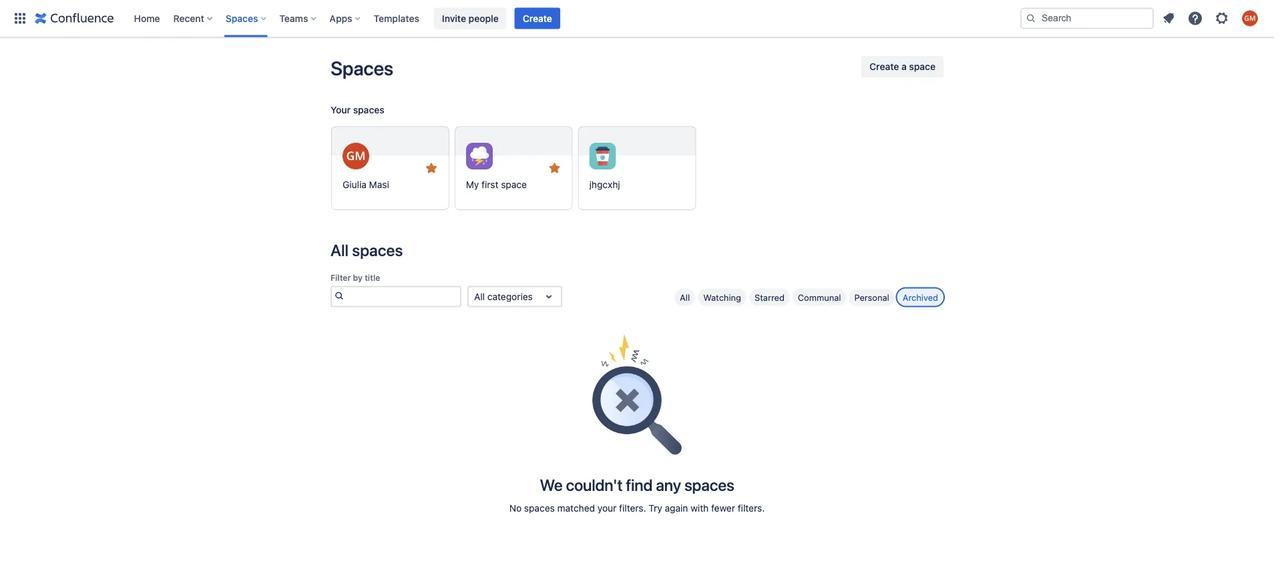 Task type: locate. For each thing, give the bounding box(es) containing it.
spaces for no spaces matched your filters. try again with fewer filters.
[[524, 503, 555, 514]]

1 horizontal spatial space
[[909, 61, 936, 72]]

create
[[523, 13, 552, 24], [870, 61, 899, 72]]

create a space
[[870, 61, 936, 72]]

archived
[[903, 292, 938, 302]]

create inside popup button
[[870, 61, 899, 72]]

notification icon image
[[1161, 10, 1177, 26]]

global element
[[8, 0, 1018, 37]]

spaces right 'recent' popup button
[[226, 13, 258, 24]]

all spaces
[[331, 241, 403, 260]]

teams button
[[275, 8, 321, 29]]

giulia masi link
[[331, 126, 449, 210]]

search image
[[1026, 13, 1036, 24]]

a
[[901, 61, 907, 72]]

spaces
[[226, 13, 258, 24], [331, 57, 393, 79]]

0 horizontal spatial spaces
[[226, 13, 258, 24]]

create a space button
[[862, 56, 944, 77]]

space inside popup button
[[909, 61, 936, 72]]

1 vertical spatial space
[[501, 179, 527, 190]]

0 vertical spatial create
[[523, 13, 552, 24]]

0 vertical spatial spaces
[[226, 13, 258, 24]]

0 vertical spatial space
[[909, 61, 936, 72]]

all inside button
[[680, 292, 690, 302]]

filters. left try
[[619, 503, 646, 514]]

open image
[[541, 289, 557, 305]]

spaces right the your
[[353, 105, 384, 116]]

with
[[691, 503, 709, 514]]

all
[[331, 241, 349, 260], [474, 291, 485, 302], [680, 292, 690, 302]]

Search field
[[1020, 8, 1154, 29]]

we
[[540, 476, 563, 495]]

giulia masi
[[343, 179, 389, 190]]

None text field
[[474, 290, 477, 303]]

find
[[626, 476, 652, 495]]

watching button
[[698, 289, 747, 306]]

starred image
[[423, 160, 439, 176]]

matched
[[557, 503, 595, 514]]

apps button
[[325, 8, 366, 29]]

first
[[482, 179, 498, 190]]

teams
[[279, 13, 308, 24]]

space
[[909, 61, 936, 72], [501, 179, 527, 190]]

1 filters. from the left
[[619, 503, 646, 514]]

filters.
[[619, 503, 646, 514], [738, 503, 765, 514]]

filters. right fewer
[[738, 503, 765, 514]]

my
[[466, 179, 479, 190]]

no spaces matched your filters. try again with fewer filters.
[[509, 503, 765, 514]]

spaces
[[353, 105, 384, 116], [352, 241, 403, 260], [684, 476, 734, 495], [524, 503, 555, 514]]

0 horizontal spatial create
[[523, 13, 552, 24]]

spaces inside spaces popup button
[[226, 13, 258, 24]]

couldn't
[[566, 476, 622, 495]]

confluence image
[[35, 10, 114, 26], [35, 10, 114, 26]]

jhgcxhj link
[[578, 126, 696, 210]]

again
[[665, 503, 688, 514]]

search image
[[332, 288, 346, 304]]

Filter by title field
[[346, 287, 460, 306]]

space inside region
[[501, 179, 527, 190]]

your
[[598, 503, 617, 514]]

invite people
[[442, 13, 499, 24]]

1 horizontal spatial filters.
[[738, 503, 765, 514]]

space right a
[[909, 61, 936, 72]]

all left categories
[[474, 291, 485, 302]]

communal button
[[793, 289, 846, 306]]

1 vertical spatial spaces
[[331, 57, 393, 79]]

personal button
[[849, 289, 895, 306]]

space for my first space
[[501, 179, 527, 190]]

filter by title
[[331, 273, 380, 283]]

all up filter
[[331, 241, 349, 260]]

communal
[[798, 292, 841, 302]]

0 horizontal spatial all
[[331, 241, 349, 260]]

help icon image
[[1187, 10, 1203, 26]]

all left watching button
[[680, 292, 690, 302]]

1 horizontal spatial create
[[870, 61, 899, 72]]

masi
[[369, 179, 389, 190]]

0 horizontal spatial space
[[501, 179, 527, 190]]

your spaces
[[331, 105, 384, 116]]

spaces up your spaces at the left top of page
[[331, 57, 393, 79]]

create right "people"
[[523, 13, 552, 24]]

jhgcxhj
[[589, 179, 620, 190]]

giulia
[[343, 179, 367, 190]]

1 horizontal spatial all
[[474, 291, 485, 302]]

recent
[[173, 13, 204, 24]]

create inside "global" element
[[523, 13, 552, 24]]

0 horizontal spatial filters.
[[619, 503, 646, 514]]

all for all categories
[[474, 291, 485, 302]]

2 horizontal spatial all
[[680, 292, 690, 302]]

spaces for your spaces
[[353, 105, 384, 116]]

fewer
[[711, 503, 735, 514]]

banner
[[0, 0, 1274, 37]]

space right first
[[501, 179, 527, 190]]

all spaces region
[[331, 239, 944, 515]]

create for create
[[523, 13, 552, 24]]

1 horizontal spatial spaces
[[331, 57, 393, 79]]

1 vertical spatial create
[[870, 61, 899, 72]]

we couldn't find any spaces
[[540, 476, 734, 495]]

spaces inside region
[[353, 105, 384, 116]]

spaces right no
[[524, 503, 555, 514]]

spaces up the 'title'
[[352, 241, 403, 260]]

all for all
[[680, 292, 690, 302]]

create left a
[[870, 61, 899, 72]]



Task type: describe. For each thing, give the bounding box(es) containing it.
all categories
[[474, 291, 533, 302]]

home link
[[130, 8, 164, 29]]

starred image
[[547, 160, 563, 176]]

all button
[[674, 289, 695, 306]]

appswitcher icon image
[[12, 10, 28, 26]]

starred button
[[749, 289, 790, 306]]

no
[[509, 503, 522, 514]]

filter
[[331, 273, 351, 283]]

templates
[[374, 13, 419, 24]]

banner containing home
[[0, 0, 1274, 37]]

apps
[[329, 13, 352, 24]]

broken magnifying glass image
[[592, 335, 682, 455]]

all for all spaces
[[331, 241, 349, 260]]

categories
[[487, 291, 533, 302]]

my first space link
[[455, 126, 573, 210]]

2 filters. from the left
[[738, 503, 765, 514]]

people
[[469, 13, 499, 24]]

by
[[353, 273, 363, 283]]

your
[[331, 105, 351, 116]]

my first space
[[466, 179, 527, 190]]

archived button
[[897, 289, 944, 306]]

none text field inside all spaces region
[[474, 290, 477, 303]]

title
[[365, 273, 380, 283]]

space for create a space
[[909, 61, 936, 72]]

spaces button
[[222, 8, 271, 29]]

invite people button
[[434, 8, 507, 29]]

recent button
[[169, 8, 218, 29]]

spaces up with
[[684, 476, 734, 495]]

any
[[656, 476, 681, 495]]

create link
[[515, 8, 560, 29]]

create for create a space
[[870, 61, 899, 72]]

your profile and preferences image
[[1242, 10, 1258, 26]]

your spaces region
[[331, 99, 944, 221]]

invite
[[442, 13, 466, 24]]

settings icon image
[[1214, 10, 1230, 26]]

home
[[134, 13, 160, 24]]

personal
[[854, 292, 889, 302]]

starred
[[755, 292, 785, 302]]

watching
[[703, 292, 741, 302]]

templates link
[[370, 8, 423, 29]]

try
[[649, 503, 662, 514]]

spaces for all spaces
[[352, 241, 403, 260]]



Task type: vqa. For each thing, say whether or not it's contained in the screenshot.
Redo ⌘⇧Z "image"
no



